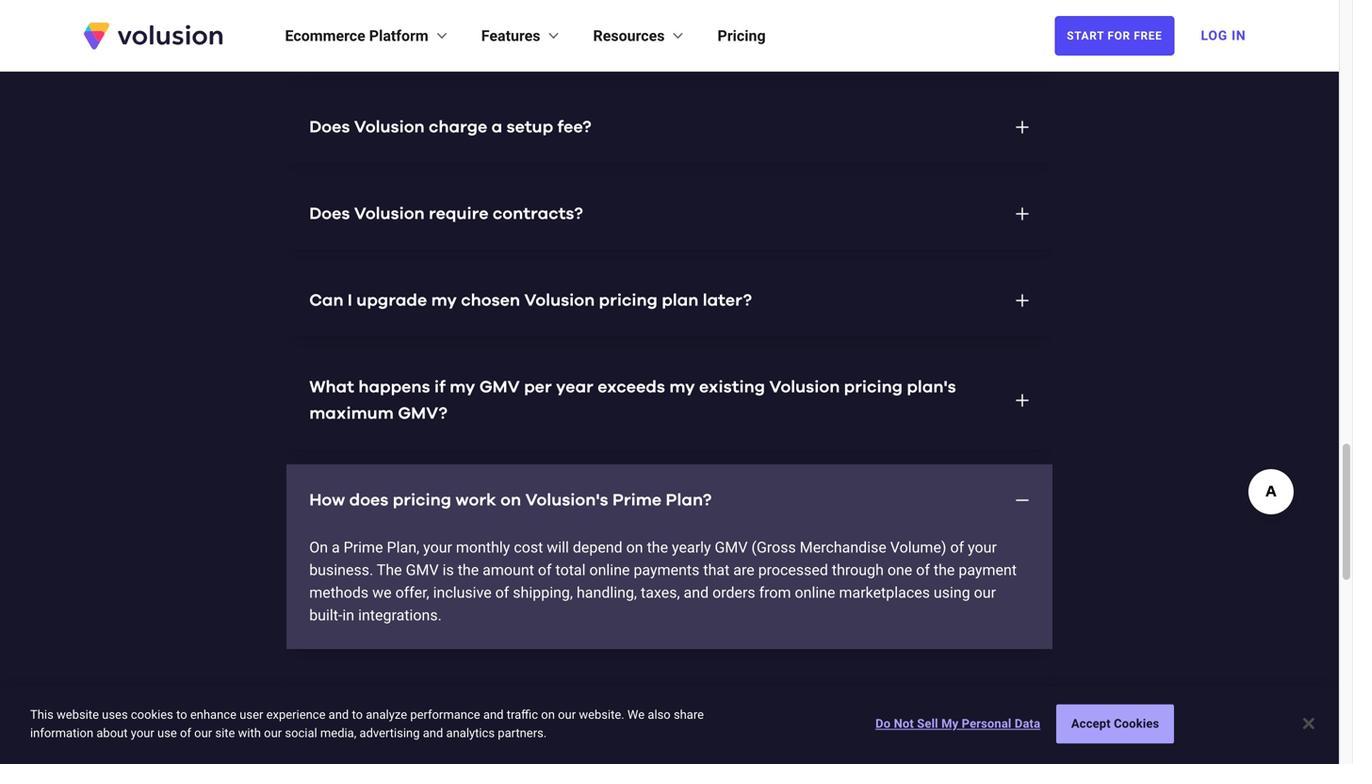 Task type: locate. For each thing, give the bounding box(es) containing it.
and down that
[[684, 584, 709, 602]]

2 horizontal spatial your
[[968, 539, 997, 557]]

depend
[[573, 539, 623, 557]]

resources
[[593, 27, 665, 45]]

a inside does volusion charge a setup fee? button
[[492, 119, 503, 136]]

to up use
[[176, 708, 187, 722]]

share
[[674, 708, 704, 722]]

also
[[648, 708, 671, 722]]

in
[[1232, 28, 1247, 43]]

my left existing
[[670, 379, 695, 396]]

performance
[[410, 708, 480, 722]]

does down ecommerce
[[309, 119, 350, 136]]

the up using
[[934, 561, 955, 579]]

does volusion require contracts?
[[309, 205, 583, 222]]

4 does from the top
[[309, 692, 350, 709]]

to
[[176, 708, 187, 722], [352, 708, 363, 722]]

0 vertical spatial prime
[[613, 492, 662, 509]]

of up payment
[[951, 539, 964, 557]]

gmv?
[[398, 405, 448, 422]]

discounts
[[472, 692, 553, 709]]

our down payment
[[974, 584, 996, 602]]

uses
[[102, 708, 128, 722]]

1 horizontal spatial gmv
[[479, 379, 520, 396]]

use
[[157, 726, 177, 740]]

your
[[423, 539, 452, 557], [968, 539, 997, 557], [131, 726, 154, 740]]

on right depend
[[626, 539, 643, 557]]

does volusion offer discounts on pricing plans? button
[[287, 665, 1053, 736]]

2 to from the left
[[352, 708, 363, 722]]

0 vertical spatial online
[[590, 561, 630, 579]]

can
[[309, 292, 344, 309]]

pricing inside how does pricing work on volusion's prime plan? button
[[393, 492, 452, 509]]

a inside the does volusion offer a free trial? button
[[472, 32, 483, 49]]

on
[[501, 492, 521, 509], [626, 539, 643, 557], [557, 692, 578, 709], [541, 708, 555, 722]]

on right traffic
[[541, 708, 555, 722]]

year
[[556, 379, 594, 396]]

my
[[431, 292, 457, 309], [450, 379, 475, 396], [670, 379, 695, 396]]

our right with
[[264, 726, 282, 740]]

a left the setup at top
[[492, 119, 503, 136]]

information
[[30, 726, 93, 740]]

pricing left also
[[582, 692, 641, 709]]

my
[[942, 717, 959, 731]]

and down performance on the left bottom
[[423, 726, 443, 740]]

online up handling,
[[590, 561, 630, 579]]

plans?
[[645, 692, 699, 709]]

2 offer from the top
[[429, 692, 468, 709]]

gmv inside what happens if my gmv per year exceeds my existing volusion pricing plan's maximum gmv?
[[479, 379, 520, 396]]

start for free link
[[1055, 16, 1175, 56]]

require
[[429, 205, 489, 222]]

2 vertical spatial a
[[332, 539, 340, 557]]

business.
[[309, 561, 373, 579]]

gmv up are
[[715, 539, 748, 557]]

plan,
[[387, 539, 420, 557]]

later?
[[703, 292, 752, 309]]

does
[[349, 492, 389, 509]]

maximum
[[309, 405, 394, 422]]

marketplaces
[[839, 584, 930, 602]]

this website uses cookies to enhance user experience and to analyze performance and traffic on our website. we also share information about your use of our site with our social media, advertising and analytics partners.
[[30, 708, 704, 740]]

and up media, on the bottom left of page
[[329, 708, 349, 722]]

the right "is"
[[458, 561, 479, 579]]

0 horizontal spatial gmv
[[406, 561, 439, 579]]

we
[[372, 584, 392, 602]]

ecommerce platform button
[[285, 25, 451, 47]]

offer right platform
[[429, 32, 468, 49]]

my for gmv
[[450, 379, 475, 396]]

a
[[472, 32, 483, 49], [492, 119, 503, 136], [332, 539, 340, 557]]

existing
[[699, 379, 765, 396]]

that
[[703, 561, 730, 579]]

sell
[[917, 717, 939, 731]]

1 horizontal spatial prime
[[613, 492, 662, 509]]

what happens if my gmv per year exceeds my existing volusion pricing plan's maximum gmv? button
[[287, 352, 1053, 450]]

does
[[309, 32, 350, 49], [309, 119, 350, 136], [309, 205, 350, 222], [309, 692, 350, 709]]

does volusion charge a setup fee? button
[[287, 91, 1053, 163]]

of
[[951, 539, 964, 557], [538, 561, 552, 579], [916, 561, 930, 579], [495, 584, 509, 602], [180, 726, 191, 740]]

a right 'on'
[[332, 539, 340, 557]]

3 does from the top
[[309, 205, 350, 222]]

prime left the plan?
[[613, 492, 662, 509]]

0 horizontal spatial your
[[131, 726, 154, 740]]

on
[[309, 539, 328, 557]]

2 does from the top
[[309, 119, 350, 136]]

plan
[[662, 292, 699, 309]]

does volusion offer discounts on pricing plans?
[[309, 692, 699, 709]]

contracts?
[[493, 205, 583, 222]]

advertising
[[360, 726, 420, 740]]

do not sell my personal data button
[[876, 706, 1041, 743]]

what
[[309, 379, 354, 396]]

online down processed
[[795, 584, 836, 602]]

of down amount at left bottom
[[495, 584, 509, 602]]

yearly
[[672, 539, 711, 557]]

0 vertical spatial gmv
[[479, 379, 520, 396]]

shipping,
[[513, 584, 573, 602]]

your down cookies
[[131, 726, 154, 740]]

0 horizontal spatial a
[[332, 539, 340, 557]]

pricing up plan,
[[393, 492, 452, 509]]

online
[[590, 561, 630, 579], [795, 584, 836, 602]]

2 horizontal spatial a
[[492, 119, 503, 136]]

0 horizontal spatial to
[[176, 708, 187, 722]]

1 does from the top
[[309, 32, 350, 49]]

does left platform
[[309, 32, 350, 49]]

1 vertical spatial gmv
[[715, 539, 748, 557]]

exceeds
[[598, 379, 665, 396]]

0 vertical spatial offer
[[429, 32, 468, 49]]

2 vertical spatial gmv
[[406, 561, 439, 579]]

1 horizontal spatial a
[[472, 32, 483, 49]]

does up can
[[309, 205, 350, 222]]

built-
[[309, 607, 343, 624]]

0 horizontal spatial prime
[[344, 539, 383, 557]]

a left free
[[472, 32, 483, 49]]

enhance
[[190, 708, 237, 722]]

pricing inside what happens if my gmv per year exceeds my existing volusion pricing plan's maximum gmv?
[[844, 379, 903, 396]]

prime up business.
[[344, 539, 383, 557]]

website.
[[579, 708, 625, 722]]

does for does volusion charge a setup fee?
[[309, 119, 350, 136]]

does for does volusion require contracts?
[[309, 205, 350, 222]]

2 horizontal spatial the
[[934, 561, 955, 579]]

processed
[[758, 561, 828, 579]]

does up media, on the bottom left of page
[[309, 692, 350, 709]]

and
[[684, 584, 709, 602], [329, 708, 349, 722], [483, 708, 504, 722], [423, 726, 443, 740]]

prime inside button
[[613, 492, 662, 509]]

of right use
[[180, 726, 191, 740]]

one
[[888, 561, 913, 579]]

your inside "this website uses cookies to enhance user experience and to analyze performance and traffic on our website. we also share information about your use of our site with our social media, advertising and analytics partners."
[[131, 726, 154, 740]]

a inside on a prime plan, your monthly cost will depend on the yearly gmv (gross merchandise volume) of your business. the gmv is the amount of total online payments that are processed through one of the payment methods we offer, inclusive of shipping, handling, taxes, and orders from online marketplaces using our built-in integrations.
[[332, 539, 340, 557]]

about
[[96, 726, 128, 740]]

1 horizontal spatial your
[[423, 539, 452, 557]]

1 horizontal spatial to
[[352, 708, 363, 722]]

pricing left plan
[[599, 292, 658, 309]]

on left website.
[[557, 692, 578, 709]]

volusion for does volusion charge a setup fee?
[[354, 119, 425, 136]]

1 vertical spatial offer
[[429, 692, 468, 709]]

the up 'payments'
[[647, 539, 668, 557]]

my right if on the left
[[450, 379, 475, 396]]

volusion's
[[525, 492, 609, 509]]

offer up analytics
[[429, 692, 468, 709]]

does volusion require contracts? button
[[287, 178, 1053, 250]]

1 offer from the top
[[429, 32, 468, 49]]

are
[[734, 561, 755, 579]]

site
[[215, 726, 235, 740]]

gmv left per
[[479, 379, 520, 396]]

does for does volusion offer a free trial?
[[309, 32, 350, 49]]

total
[[556, 561, 586, 579]]

1 vertical spatial a
[[492, 119, 503, 136]]

partners.
[[498, 726, 547, 740]]

offer for discounts
[[429, 692, 468, 709]]

the
[[377, 561, 402, 579]]

1 vertical spatial prime
[[344, 539, 383, 557]]

your up payment
[[968, 539, 997, 557]]

0 vertical spatial a
[[472, 32, 483, 49]]

does for does volusion offer discounts on pricing plans?
[[309, 692, 350, 709]]

traffic
[[507, 708, 538, 722]]

our
[[974, 584, 996, 602], [558, 708, 576, 722], [194, 726, 212, 740], [264, 726, 282, 740]]

to up media, on the bottom left of page
[[352, 708, 363, 722]]

volusion
[[354, 32, 425, 49], [354, 119, 425, 136], [354, 205, 425, 222], [524, 292, 595, 309], [770, 379, 840, 396], [354, 692, 425, 709]]

cookies
[[131, 708, 173, 722]]

free
[[1134, 29, 1163, 42]]

pricing left plan's
[[844, 379, 903, 396]]

1 to from the left
[[176, 708, 187, 722]]

your up "is"
[[423, 539, 452, 557]]

in
[[343, 607, 355, 624]]

1 horizontal spatial online
[[795, 584, 836, 602]]

my left chosen
[[431, 292, 457, 309]]

gmv up offer,
[[406, 561, 439, 579]]

log in link
[[1190, 15, 1258, 57]]



Task type: describe. For each thing, give the bounding box(es) containing it.
prime inside on a prime plan, your monthly cost will depend on the yearly gmv (gross merchandise volume) of your business. the gmv is the amount of total online payments that are processed through one of the payment methods we offer, inclusive of shipping, handling, taxes, and orders from online marketplaces using our built-in integrations.
[[344, 539, 383, 557]]

data
[[1015, 717, 1041, 731]]

a for setup
[[492, 119, 503, 136]]

this
[[30, 708, 54, 722]]

monthly
[[456, 539, 510, 557]]

start
[[1067, 29, 1105, 42]]

methods
[[309, 584, 369, 602]]

our inside on a prime plan, your monthly cost will depend on the yearly gmv (gross merchandise volume) of your business. the gmv is the amount of total online payments that are processed through one of the payment methods we offer, inclusive of shipping, handling, taxes, and orders from online marketplaces using our built-in integrations.
[[974, 584, 996, 602]]

pricing inside does volusion offer discounts on pricing plans? button
[[582, 692, 641, 709]]

handling,
[[577, 584, 637, 602]]

trial?
[[524, 32, 568, 49]]

offer for a
[[429, 32, 468, 49]]

plan's
[[907, 379, 956, 396]]

my for chosen
[[431, 292, 457, 309]]

merchandise
[[800, 539, 887, 557]]

our left website.
[[558, 708, 576, 722]]

happens
[[359, 379, 430, 396]]

how does pricing work on volusion's prime plan? button
[[287, 465, 1053, 536]]

0 horizontal spatial online
[[590, 561, 630, 579]]

chosen
[[461, 292, 520, 309]]

with
[[238, 726, 261, 740]]

orders
[[713, 584, 756, 602]]

ecommerce
[[285, 27, 366, 45]]

charge
[[429, 119, 488, 136]]

do not sell my personal data
[[876, 717, 1041, 731]]

through
[[832, 561, 884, 579]]

volusion for does volusion require contracts?
[[354, 205, 425, 222]]

not
[[894, 717, 914, 731]]

accept
[[1072, 717, 1111, 731]]

payments
[[634, 561, 700, 579]]

platform
[[369, 27, 429, 45]]

inclusive
[[433, 584, 492, 602]]

log
[[1201, 28, 1228, 43]]

fee?
[[558, 119, 592, 136]]

our down enhance
[[194, 726, 212, 740]]

upgrade
[[357, 292, 427, 309]]

setup
[[507, 119, 553, 136]]

offer,
[[395, 584, 430, 602]]

on right work
[[501, 492, 521, 509]]

integrations.
[[358, 607, 442, 624]]

pricing
[[718, 27, 766, 45]]

log in
[[1201, 28, 1247, 43]]

on a prime plan, your monthly cost will depend on the yearly gmv (gross merchandise volume) of your business. the gmv is the amount of total online payments that are processed through one of the payment methods we offer, inclusive of shipping, handling, taxes, and orders from online marketplaces using our built-in integrations.
[[309, 539, 1017, 624]]

and inside on a prime plan, your monthly cost will depend on the yearly gmv (gross merchandise volume) of your business. the gmv is the amount of total online payments that are processed through one of the payment methods we offer, inclusive of shipping, handling, taxes, and orders from online marketplaces using our built-in integrations.
[[684, 584, 709, 602]]

amount
[[483, 561, 534, 579]]

resources button
[[593, 25, 688, 47]]

1 vertical spatial online
[[795, 584, 836, 602]]

media,
[[320, 726, 357, 740]]

start for free
[[1067, 29, 1163, 42]]

cost
[[514, 539, 543, 557]]

a for free
[[472, 32, 483, 49]]

does volusion offer a free trial? button
[[287, 5, 1053, 76]]

of inside "this website uses cookies to enhance user experience and to analyze performance and traffic on our website. we also share information about your use of our site with our social media, advertising and analytics partners."
[[180, 726, 191, 740]]

how does pricing work on volusion's prime plan?
[[309, 492, 712, 509]]

accept cookies
[[1072, 717, 1160, 731]]

volusion inside what happens if my gmv per year exceeds my existing volusion pricing plan's maximum gmv?
[[770, 379, 840, 396]]

if
[[434, 379, 446, 396]]

free
[[487, 32, 520, 49]]

per
[[524, 379, 552, 396]]

(gross
[[752, 539, 796, 557]]

2 horizontal spatial gmv
[[715, 539, 748, 557]]

work
[[456, 492, 497, 509]]

on inside "this website uses cookies to enhance user experience and to analyze performance and traffic on our website. we also share information about your use of our site with our social media, advertising and analytics partners."
[[541, 708, 555, 722]]

analytics
[[446, 726, 495, 740]]

is
[[443, 561, 454, 579]]

website
[[57, 708, 99, 722]]

does volusion charge a setup fee?
[[309, 119, 592, 136]]

social
[[285, 726, 317, 740]]

volume)
[[891, 539, 947, 557]]

from
[[759, 584, 791, 602]]

do
[[876, 717, 891, 731]]

what happens if my gmv per year exceeds my existing volusion pricing plan's maximum gmv?
[[309, 379, 956, 422]]

cookies
[[1114, 717, 1160, 731]]

1 horizontal spatial the
[[647, 539, 668, 557]]

plan?
[[666, 492, 712, 509]]

volusion for does volusion offer a free trial?
[[354, 32, 425, 49]]

payment
[[959, 561, 1017, 579]]

on inside on a prime plan, your monthly cost will depend on the yearly gmv (gross merchandise volume) of your business. the gmv is the amount of total online payments that are processed through one of the payment methods we offer, inclusive of shipping, handling, taxes, and orders from online marketplaces using our built-in integrations.
[[626, 539, 643, 557]]

privacy alert dialog
[[0, 687, 1339, 764]]

does volusion offer a free trial?
[[309, 32, 568, 49]]

pricing inside can i upgrade my chosen volusion pricing plan later? button
[[599, 292, 658, 309]]

of down volume)
[[916, 561, 930, 579]]

features
[[481, 27, 541, 45]]

for
[[1108, 29, 1131, 42]]

volusion for does volusion offer discounts on pricing plans?
[[354, 692, 425, 709]]

and left traffic
[[483, 708, 504, 722]]

experience
[[266, 708, 326, 722]]

of up shipping,
[[538, 561, 552, 579]]

can i upgrade my chosen volusion pricing plan later? button
[[287, 265, 1053, 336]]

ecommerce platform
[[285, 27, 429, 45]]

0 horizontal spatial the
[[458, 561, 479, 579]]

pricing link
[[718, 25, 766, 47]]

how
[[309, 492, 345, 509]]



Task type: vqa. For each thing, say whether or not it's contained in the screenshot.
Love
no



